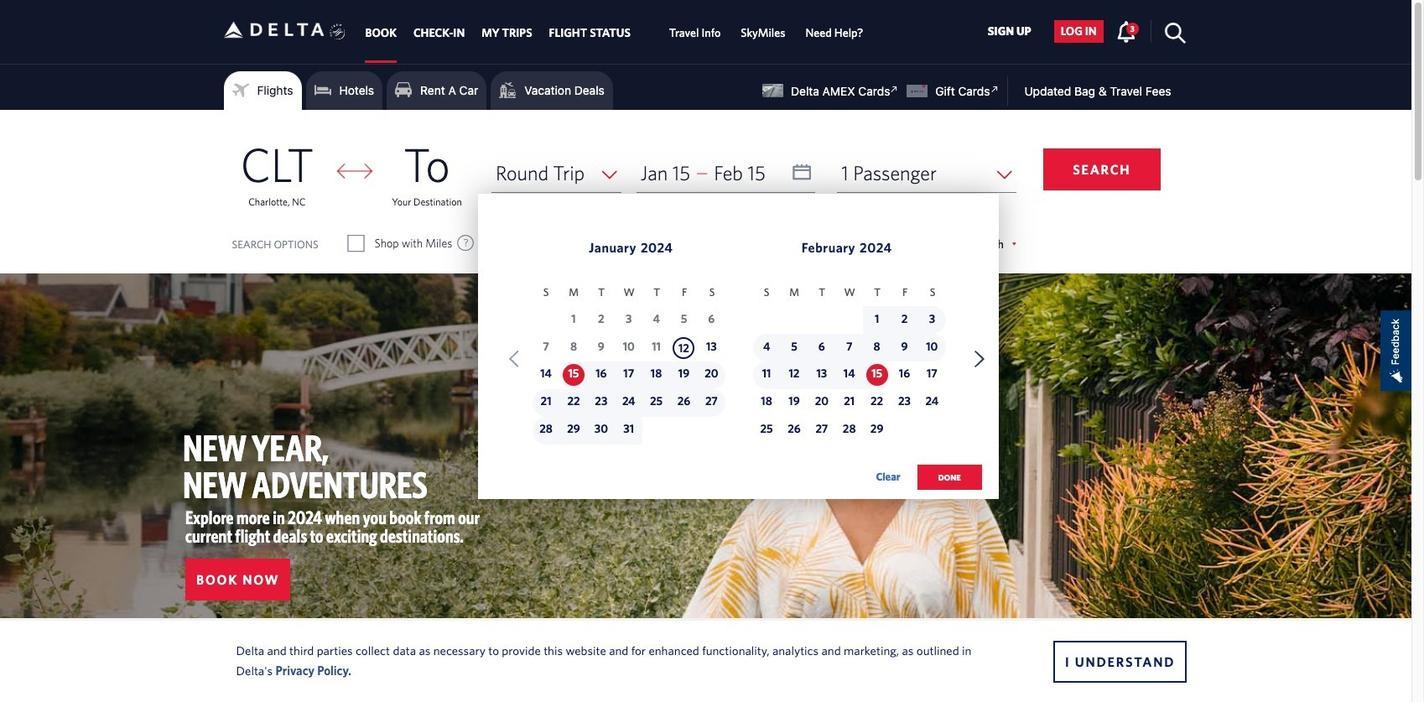 Task type: locate. For each thing, give the bounding box(es) containing it.
None text field
[[637, 154, 816, 193]]

None checkbox
[[349, 235, 364, 252]]

this link opens another site in a new window that may not follow the same accessibility policies as delta air lines. image
[[887, 81, 903, 97]]

tab list
[[357, 0, 874, 63]]

this link opens another site in a new window that may not follow the same accessibility policies as delta air lines. image
[[987, 81, 1003, 97]]

calendar expanded, use arrow keys to select date application
[[478, 194, 999, 508]]

None field
[[492, 154, 621, 193], [838, 154, 1017, 193], [492, 154, 621, 193], [838, 154, 1017, 193]]

delta air lines image
[[224, 4, 324, 56]]

None checkbox
[[649, 235, 664, 252]]

tab panel
[[0, 110, 1412, 508]]

skyteam image
[[330, 6, 346, 58]]



Task type: vqa. For each thing, say whether or not it's contained in the screenshot.
TAB LIST
yes



